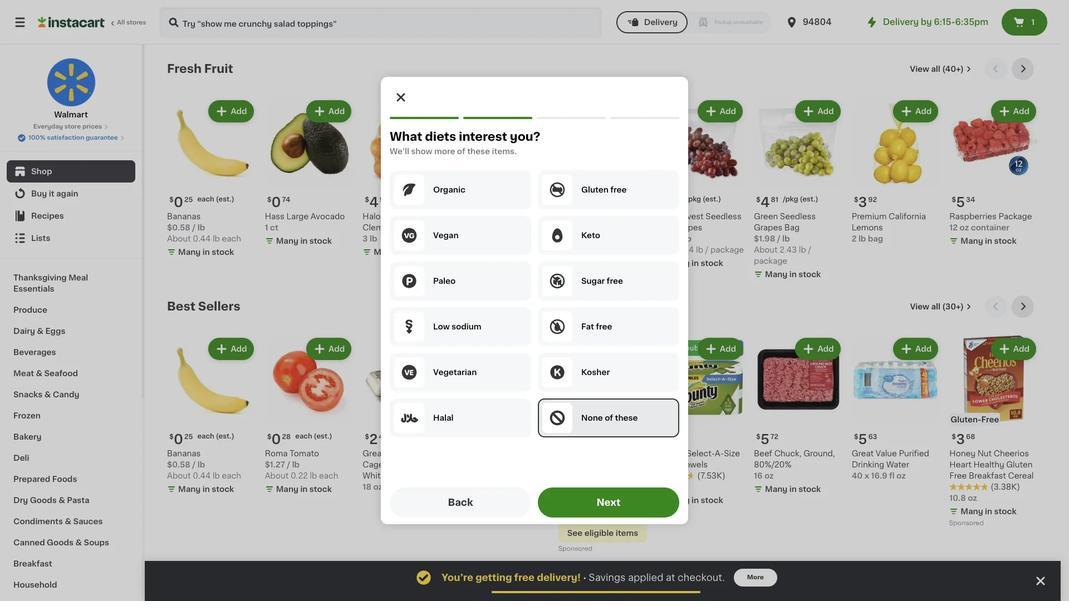 Task type: locate. For each thing, give the bounding box(es) containing it.
prepared foods
[[13, 476, 77, 484]]

1
[[1032, 18, 1035, 26], [265, 224, 268, 232], [559, 224, 562, 232]]

$ inside the $ 5 34
[[952, 196, 957, 203]]

many down 0.22
[[276, 486, 299, 494]]

★★★★★
[[656, 473, 695, 480], [656, 473, 695, 480], [950, 484, 989, 492], [950, 484, 989, 492], [559, 486, 598, 494], [559, 486, 598, 494]]

package inside "green seedless grapes bag $1.98 / lb about 2.43 lb / package"
[[754, 257, 788, 265]]

0 vertical spatial goods
[[30, 497, 57, 505]]

(est.) right $ 0 25
[[216, 434, 234, 440]]

2
[[852, 235, 857, 243], [369, 434, 378, 446]]

x right 40
[[865, 473, 870, 480]]

1 vertical spatial 0.44
[[193, 473, 211, 480]]

gluten up $ 0 lime 42 1 each
[[582, 186, 609, 194]]

aa
[[436, 450, 446, 458]]

low sodium
[[433, 323, 482, 331]]

0 horizontal spatial ct
[[270, 224, 278, 232]]

eggs inside 'link'
[[45, 328, 65, 335]]

& left pasta
[[59, 497, 65, 505]]

1 vertical spatial of
[[605, 415, 613, 422]]

1 bananas from the top
[[167, 213, 201, 220]]

/ right 2.43
[[809, 246, 812, 254]]

0 vertical spatial 2
[[852, 235, 857, 243]]

value
[[387, 450, 408, 458], [876, 450, 897, 458]]

grapes down harvest
[[674, 224, 703, 232]]

0 vertical spatial view
[[911, 65, 930, 73]]

0 horizontal spatial 1
[[265, 224, 268, 232]]

$ inside $ 0 25 each (est.)
[[169, 196, 174, 203]]

2 grapes from the left
[[674, 224, 703, 232]]

delivery inside button
[[644, 18, 678, 26]]

1 horizontal spatial ct
[[667, 484, 675, 492]]

2 up cage
[[369, 434, 378, 446]]

see
[[568, 530, 583, 538]]

value left grade
[[387, 450, 408, 458]]

1 horizontal spatial 18
[[681, 434, 689, 441]]

about inside roma tomato $1.27 / lb about 0.22 lb each
[[265, 473, 289, 480]]

0 vertical spatial item carousel region
[[167, 58, 1039, 287]]

beverages link
[[7, 342, 135, 363]]

25 for $ 0 25 each (est.)
[[184, 196, 193, 203]]

view for 3
[[911, 303, 930, 311]]

0 vertical spatial all
[[932, 65, 941, 73]]

0.44 down $ 0 25
[[193, 473, 211, 480]]

about
[[167, 235, 191, 243], [754, 246, 778, 254], [656, 246, 680, 254], [167, 473, 191, 480], [265, 473, 289, 480]]

2 /pkg (est.) from the left
[[686, 196, 722, 203]]

free right cage
[[386, 461, 403, 469]]

0 vertical spatial bananas $0.58 / lb about 0.44 lb each
[[167, 213, 241, 243]]

& inside 'link'
[[44, 391, 51, 399]]

0 horizontal spatial /pkg
[[686, 196, 701, 203]]

lb inside halos california clementines 3 lb
[[370, 235, 377, 243]]

/pkg right 23
[[686, 196, 701, 203]]

all stores
[[117, 19, 146, 26]]

0 horizontal spatial 92
[[477, 434, 486, 441]]

many down $ 0 25 each (est.) at the left of the page
[[178, 248, 201, 256]]

/pkg (est.) right 81
[[783, 196, 819, 203]]

bananas $0.58 / lb about 0.44 lb each for 2
[[167, 450, 241, 480]]

1 bananas $0.58 / lb about 0.44 lb each from the top
[[167, 213, 241, 243]]

1 horizontal spatial free
[[950, 473, 967, 480]]

12 inside raspberries package 12 oz container
[[950, 224, 958, 232]]

/ right $1.98
[[778, 235, 781, 243]]

1 horizontal spatial california
[[889, 213, 927, 220]]

bananas $0.58 / lb about 0.44 lb each down $ 0 25 each (est.) at the left of the page
[[167, 213, 241, 243]]

0 vertical spatial 18
[[681, 434, 689, 441]]

1 horizontal spatial large
[[405, 461, 427, 469]]

x right 8
[[566, 497, 570, 505]]

many down clementines
[[374, 248, 396, 256]]

large inside great value grade aa cage free large white eggs 18 oz
[[405, 461, 427, 469]]

all left (40+)
[[932, 65, 941, 73]]

/pkg for 4
[[783, 196, 799, 203]]

breakfast up "household"
[[13, 560, 52, 568]]

all inside popup button
[[932, 303, 941, 311]]

1 vertical spatial $0.58
[[167, 461, 190, 469]]

0 horizontal spatial 4
[[369, 196, 379, 209]]

0 horizontal spatial eggs
[[45, 328, 65, 335]]

0 horizontal spatial breakfast
[[13, 560, 52, 568]]

2 vertical spatial free
[[950, 473, 967, 480]]

$0.25 each (estimated) element
[[167, 191, 256, 211], [167, 429, 256, 449]]

4 left 81
[[761, 196, 770, 209]]

0.44 down $ 0 25 each (est.) at the left of the page
[[193, 235, 211, 243]]

0 vertical spatial bananas
[[167, 213, 201, 220]]

savings
[[589, 574, 626, 583]]

california inside halos california clementines 3 lb
[[387, 213, 425, 220]]

2 inside the product "group"
[[369, 434, 378, 446]]

1 vertical spatial ct
[[667, 484, 675, 492]]

1 /pkg from the left
[[783, 196, 799, 203]]

42 up cage
[[379, 434, 388, 441]]

1 vertical spatial eggs
[[388, 473, 407, 480]]

large down grade
[[405, 461, 427, 469]]

heart
[[950, 461, 972, 469]]

roma tomato $1.27 / lb about 0.22 lb each
[[265, 450, 338, 480]]

0 horizontal spatial grapes
[[674, 224, 703, 232]]

2 bananas from the top
[[167, 450, 201, 458]]

1 horizontal spatial package
[[754, 257, 788, 265]]

these right none
[[615, 415, 638, 422]]

great for 2
[[363, 450, 385, 458]]

1 0.44 from the top
[[193, 235, 211, 243]]

free for sugar free
[[607, 277, 623, 285]]

1 horizontal spatial gluten
[[1007, 461, 1033, 469]]

condiments
[[13, 518, 63, 526]]

essentials
[[13, 285, 54, 293]]

/ up the 2.4
[[679, 235, 682, 243]]

produce link
[[7, 300, 135, 321]]

1 $0.58 from the top
[[167, 224, 190, 232]]

great for 5
[[852, 450, 874, 458]]

1 vertical spatial bananas $0.58 / lb about 0.44 lb each
[[167, 450, 241, 480]]

oz down raspberries
[[960, 224, 970, 232]]

bounty
[[656, 450, 685, 458]]

gluten-
[[951, 416, 982, 424]]

seedless up 'bag'
[[780, 213, 816, 220]]

bakery
[[13, 433, 42, 441]]

None search field
[[159, 7, 602, 38]]

of right more
[[457, 148, 466, 155]]

0 vertical spatial 0.44
[[193, 235, 211, 243]]

25
[[184, 196, 193, 203], [184, 434, 193, 441]]

0 for $ 0 74
[[272, 196, 281, 209]]

/ down $ 0 25 each (est.) at the left of the page
[[192, 224, 196, 232]]

2 horizontal spatial free
[[982, 416, 1000, 424]]

select-
[[687, 450, 715, 458]]

0.44 for 2
[[193, 473, 211, 480]]

4 left "97"
[[369, 196, 379, 209]]

treatment tracker modal dialog
[[145, 562, 1061, 602]]

/pkg (est.) inside $5.23 per package (estimated) element
[[686, 196, 722, 203]]

0 horizontal spatial these
[[467, 148, 490, 155]]

$ inside $ 0 28
[[267, 434, 272, 441]]

2 each (est.) from the left
[[295, 434, 332, 440]]

/ right $1.27
[[287, 461, 290, 469]]

2 $0.58 from the top
[[167, 461, 190, 469]]

(est.) inside $0.28 each (estimated) element
[[314, 434, 332, 440]]

1 vertical spatial sponsored badge image
[[950, 521, 984, 527]]

1 inside button
[[1032, 18, 1035, 26]]

42 right "lime"
[[580, 213, 590, 220]]

18 inside great value grade aa cage free large white eggs 18 oz
[[363, 484, 372, 492]]

sun
[[656, 213, 671, 220]]

grapes down green
[[754, 224, 783, 232]]

sauces
[[73, 518, 103, 526]]

(est.) inside $5.23 per package (estimated) element
[[703, 196, 722, 203]]

1 horizontal spatial /pkg
[[783, 196, 799, 203]]

1 vertical spatial $0.25 each (estimated) element
[[167, 429, 256, 449]]

goods down prepared foods
[[30, 497, 57, 505]]

about down $ 0 25
[[167, 473, 191, 480]]

item carousel region
[[167, 58, 1039, 287], [167, 296, 1039, 560]]

5 for $ 5 72
[[761, 434, 770, 446]]

0 vertical spatial x
[[865, 473, 870, 480]]

of right none
[[605, 415, 613, 422]]

80%/20%
[[754, 461, 792, 469]]

product group containing strawberries
[[461, 98, 550, 233]]

0 vertical spatial ct
[[270, 224, 278, 232]]

0 horizontal spatial 12
[[656, 484, 665, 492]]

these down interest
[[467, 148, 490, 155]]

4
[[761, 196, 770, 209], [369, 196, 379, 209]]

about down $2.18 at the right top of the page
[[656, 246, 680, 254]]

1 horizontal spatial eggs
[[388, 473, 407, 480]]

& right meat
[[36, 370, 42, 378]]

applied
[[628, 574, 664, 583]]

oz right the 16
[[765, 473, 774, 480]]

back button
[[390, 488, 531, 518]]

bananas for 2
[[167, 450, 201, 458]]

/pkg (est.) inside '$4.81 per package (estimated)' element
[[783, 196, 819, 203]]

5 left 63
[[859, 434, 868, 446]]

1 vertical spatial 42
[[379, 434, 388, 441]]

1 vertical spatial 92
[[477, 434, 486, 441]]

18 inside $ 22 18
[[681, 434, 689, 441]]

canned
[[13, 539, 45, 547]]

/pkg right 81
[[783, 196, 799, 203]]

1 seedless from the left
[[780, 213, 816, 220]]

&
[[37, 328, 43, 335], [36, 370, 42, 378], [44, 391, 51, 399], [59, 497, 65, 505], [65, 518, 71, 526], [76, 539, 82, 547]]

view left (30+)
[[911, 303, 930, 311]]

0 horizontal spatial /pkg (est.)
[[686, 196, 722, 203]]

1 vertical spatial gluten
[[1007, 461, 1033, 469]]

great up drinking
[[852, 450, 874, 458]]

instacart logo image
[[38, 16, 105, 29]]

0 vertical spatial 12
[[950, 224, 958, 232]]

1 vertical spatial these
[[615, 415, 638, 422]]

0
[[174, 196, 183, 209], [272, 196, 281, 209], [565, 196, 575, 209], [174, 434, 183, 446], [272, 434, 281, 446]]

1 vertical spatial goods
[[47, 539, 74, 547]]

2 vertical spatial sponsored badge image
[[559, 546, 592, 553]]

0 horizontal spatial great
[[363, 450, 385, 458]]

$ 5 34
[[952, 196, 976, 209]]

california up clementines
[[387, 213, 425, 220]]

view all (40+)
[[911, 65, 964, 73]]

1 vertical spatial 18
[[363, 484, 372, 492]]

94804 button
[[785, 7, 852, 38]]

/pkg for 23
[[686, 196, 701, 203]]

18 right 22
[[681, 434, 689, 441]]

great inside great value grade aa cage free large white eggs 18 oz
[[363, 450, 385, 458]]

/pkg inside $5.23 per package (estimated) element
[[686, 196, 701, 203]]

0 inside $ 0 lime 42 1 each
[[565, 196, 575, 209]]

seafood
[[44, 370, 78, 378]]

2 horizontal spatial 1
[[1032, 18, 1035, 26]]

package right the 2.4
[[711, 246, 744, 254]]

at
[[666, 574, 676, 583]]

1 horizontal spatial value
[[876, 450, 897, 458]]

0 horizontal spatial package
[[711, 246, 744, 254]]

view inside view all (30+) popup button
[[911, 303, 930, 311]]

& for condiments
[[65, 518, 71, 526]]

0 horizontal spatial large
[[287, 213, 309, 220]]

(est.) right 81
[[800, 196, 819, 203]]

guarantee
[[86, 135, 118, 141]]

package inside sun harvest seedless red grapes $2.18 / lb about 2.4 lb / package
[[711, 246, 744, 254]]

12 down 'paper'
[[656, 484, 665, 492]]

view left (40+)
[[911, 65, 930, 73]]

0 horizontal spatial 18
[[363, 484, 372, 492]]

1 each (est.) from the left
[[197, 434, 234, 440]]

/pkg inside '$4.81 per package (estimated)' element
[[783, 196, 799, 203]]

2 25 from the top
[[184, 434, 193, 441]]

free
[[611, 186, 627, 194], [607, 277, 623, 285], [596, 323, 613, 331], [515, 574, 535, 583]]

prepared foods link
[[7, 469, 135, 490]]

many down 12 ct
[[668, 497, 690, 505]]

25 inside $ 0 25 each (est.)
[[184, 196, 193, 203]]

5 left 34
[[957, 196, 966, 209]]

1 $0.25 each (estimated) element from the top
[[167, 191, 256, 211]]

free up nut
[[982, 416, 1000, 424]]

1 vertical spatial view
[[911, 303, 930, 311]]

2 4 from the left
[[369, 196, 379, 209]]

2 all from the top
[[932, 303, 941, 311]]

$ 0 25
[[169, 434, 193, 446]]

oz down the white
[[374, 484, 383, 492]]

1 /pkg (est.) from the left
[[783, 196, 819, 203]]

1 vertical spatial all
[[932, 303, 941, 311]]

63
[[869, 434, 878, 441]]

0 vertical spatial breakfast
[[969, 473, 1007, 480]]

0 vertical spatial package
[[711, 246, 744, 254]]

2 california from the left
[[889, 213, 927, 220]]

1 4 from the left
[[761, 196, 770, 209]]

$ 2 42
[[365, 434, 388, 446]]

value inside great value grade aa cage free large white eggs 18 oz
[[387, 450, 408, 458]]

shop
[[31, 168, 52, 175]]

bounty select-a-size paper towels
[[656, 450, 741, 469]]

free inside honey nut cheerios heart healthy gluten free breakfast cereal
[[950, 473, 967, 480]]

1 vertical spatial $ 3 92
[[463, 434, 486, 446]]

5 left "72"
[[761, 434, 770, 446]]

product group
[[167, 98, 256, 260], [265, 98, 354, 249], [363, 98, 452, 260], [461, 98, 550, 233], [559, 98, 648, 249], [656, 98, 745, 271], [754, 98, 843, 282], [852, 98, 941, 244], [950, 98, 1039, 249], [167, 336, 256, 498], [265, 336, 354, 498], [363, 336, 452, 493], [461, 336, 550, 508], [559, 336, 648, 556], [656, 336, 745, 509], [754, 336, 843, 498], [852, 336, 941, 482], [950, 336, 1039, 530]]

beverages
[[13, 349, 56, 357]]

0 vertical spatial $ 3 92
[[854, 196, 878, 209]]

it
[[49, 190, 54, 198]]

1 vertical spatial x
[[566, 497, 570, 505]]

$0.58 for 4
[[167, 224, 190, 232]]

1 vertical spatial large
[[405, 461, 427, 469]]

condiments & sauces
[[13, 518, 103, 526]]

oz inside raspberries package 12 oz container
[[960, 224, 970, 232]]

bananas $0.58 / lb about 0.44 lb each down $ 0 25
[[167, 450, 241, 480]]

seedless inside "green seedless grapes bag $1.98 / lb about 2.43 lb / package"
[[780, 213, 816, 220]]

$ inside $ 5 63
[[854, 434, 859, 441]]

view inside view all (40+) popup button
[[911, 65, 930, 73]]

free
[[982, 416, 1000, 424], [386, 461, 403, 469], [950, 473, 967, 480]]

all for 3
[[932, 303, 941, 311]]

package
[[711, 246, 744, 254], [754, 257, 788, 265]]

many down "lime"
[[570, 237, 592, 245]]

1 horizontal spatial x
[[865, 473, 870, 480]]

breakfast down healthy
[[969, 473, 1007, 480]]

california inside premium california lemons 2 lb bag
[[889, 213, 927, 220]]

$ inside $ 4 81
[[757, 196, 761, 203]]

0 horizontal spatial california
[[387, 213, 425, 220]]

(est.) left $ 0 74
[[216, 196, 234, 203]]

& inside 'link'
[[37, 328, 43, 335]]

2 great from the left
[[852, 450, 874, 458]]

1 horizontal spatial of
[[605, 415, 613, 422]]

oz inside great value grade aa cage free large white eggs 18 oz
[[374, 484, 383, 492]]

goods down condiments & sauces on the bottom of page
[[47, 539, 74, 547]]

/pkg (est.) up harvest
[[686, 196, 722, 203]]

gluten up cereal
[[1007, 461, 1033, 469]]

1 inside hass large avocado 1 ct
[[265, 224, 268, 232]]

all inside popup button
[[932, 65, 941, 73]]

fl
[[890, 473, 895, 480]]

many up "back"
[[472, 486, 494, 494]]

large down the 74
[[287, 213, 309, 220]]

5 left 23
[[663, 196, 672, 209]]

0 vertical spatial eggs
[[45, 328, 65, 335]]

$ inside $ 0 25
[[169, 434, 174, 441]]

household
[[13, 582, 57, 589]]

many down 2.43
[[765, 271, 788, 278]]

1 vertical spatial 25
[[184, 434, 193, 441]]

0 horizontal spatial of
[[457, 148, 466, 155]]

oz right fl
[[897, 473, 906, 480]]

1 horizontal spatial breakfast
[[969, 473, 1007, 480]]

each (est.) inside $0.28 each (estimated) element
[[295, 434, 332, 440]]

sponsored badge image for $ 3 92
[[461, 499, 494, 505]]

1 horizontal spatial 42
[[580, 213, 590, 220]]

$0.58 down $ 0 25
[[167, 461, 190, 469]]

$ 5 72
[[757, 434, 779, 446]]

about down $1.98
[[754, 246, 778, 254]]

0 horizontal spatial free
[[386, 461, 403, 469]]

88
[[575, 434, 584, 441]]

0 horizontal spatial x
[[566, 497, 570, 505]]

0.44
[[193, 235, 211, 243], [193, 473, 211, 480]]

1 california from the left
[[387, 213, 425, 220]]

$ inside $ 3 88
[[561, 434, 565, 441]]

1 horizontal spatial /pkg (est.)
[[783, 196, 819, 203]]

free down heart
[[950, 473, 967, 480]]

walmart logo image
[[47, 58, 96, 107]]

oz right 1.48
[[591, 497, 600, 505]]

great up cage
[[363, 450, 385, 458]]

honey
[[950, 450, 976, 458]]

each inside roma tomato $1.27 / lb about 0.22 lb each
[[319, 473, 338, 480]]

/ down $ 0 25
[[192, 461, 196, 469]]

92
[[869, 196, 878, 203], [477, 434, 486, 441]]

0 horizontal spatial each (est.)
[[197, 434, 234, 440]]

1 horizontal spatial 2
[[852, 235, 857, 243]]

gluten inside add your shopping preferences element
[[582, 186, 609, 194]]

0 vertical spatial 92
[[869, 196, 878, 203]]

1 horizontal spatial seedless
[[780, 213, 816, 220]]

6:15-
[[934, 18, 956, 26]]

each (est.) right $ 0 25
[[197, 434, 234, 440]]

1 horizontal spatial delivery
[[883, 18, 919, 26]]

0 vertical spatial sponsored badge image
[[461, 499, 494, 505]]

42 inside $ 2 42
[[379, 434, 388, 441]]

1 view from the top
[[911, 65, 930, 73]]

1 horizontal spatial 12
[[950, 224, 958, 232]]

2 $0.25 each (estimated) element from the top
[[167, 429, 256, 449]]

0 horizontal spatial seedless
[[706, 213, 742, 220]]

many down container
[[961, 237, 984, 245]]

(est.) inside '$4.81 per package (estimated)' element
[[800, 196, 819, 203]]

goods
[[30, 497, 57, 505], [47, 539, 74, 547]]

sponsored badge image for $ 3 68
[[950, 521, 984, 527]]

each (est.)
[[197, 434, 234, 440], [295, 434, 332, 440]]

bananas down $ 0 25
[[167, 450, 201, 458]]

frozen
[[13, 412, 41, 420]]

service type group
[[617, 11, 772, 33]]

/pkg (est.) for 23
[[686, 196, 722, 203]]

1 horizontal spatial grapes
[[754, 224, 783, 232]]

1 vertical spatial bananas
[[167, 450, 201, 458]]

lemons
[[852, 224, 884, 232]]

1 grapes from the left
[[754, 224, 783, 232]]

$ inside $ 22 18
[[659, 434, 663, 441]]

0 vertical spatial 25
[[184, 196, 193, 203]]

2 view from the top
[[911, 303, 930, 311]]

2 /pkg from the left
[[686, 196, 701, 203]]

0 vertical spatial $0.25 each (estimated) element
[[167, 191, 256, 211]]

sponsored badge image
[[461, 499, 494, 505], [950, 521, 984, 527], [559, 546, 592, 553]]

0 horizontal spatial 42
[[379, 434, 388, 441]]

1 vertical spatial item carousel region
[[167, 296, 1039, 560]]

18 down the white
[[363, 484, 372, 492]]

breakfast
[[969, 473, 1007, 480], [13, 560, 52, 568]]

eggs up beverages link
[[45, 328, 65, 335]]

california right premium
[[889, 213, 927, 220]]

x inside great value purified drinking water 40 x 16.9 fl oz
[[865, 473, 870, 480]]

$ inside $ 4 97
[[365, 196, 369, 203]]

25 for $ 0 25
[[184, 434, 193, 441]]

& left sauces
[[65, 518, 71, 526]]

$0.28 each (estimated) element
[[265, 429, 354, 449]]

1 horizontal spatial great
[[852, 450, 874, 458]]

0 horizontal spatial sponsored badge image
[[461, 499, 494, 505]]

eggs right the white
[[388, 473, 407, 480]]

1 all from the top
[[932, 65, 941, 73]]

$0.25 each (estimated) element for 4
[[167, 191, 256, 211]]

snacks & candy
[[13, 391, 79, 399]]

value up 'water'
[[876, 450, 897, 458]]

free for gluten free
[[611, 186, 627, 194]]

25 inside $ 0 25
[[184, 434, 193, 441]]

0 horizontal spatial $ 3 92
[[463, 434, 486, 446]]

$
[[169, 196, 174, 203], [463, 196, 467, 203], [757, 196, 761, 203], [267, 196, 272, 203], [365, 196, 369, 203], [561, 196, 565, 203], [854, 196, 859, 203], [952, 196, 957, 203], [169, 434, 174, 441], [463, 434, 467, 441], [757, 434, 761, 441], [267, 434, 272, 441], [365, 434, 369, 441], [561, 434, 565, 441], [659, 434, 663, 441], [854, 434, 859, 441], [952, 434, 957, 441]]

& left candy
[[44, 391, 51, 399]]

0 horizontal spatial delivery
[[644, 18, 678, 26]]

dry
[[13, 497, 28, 505]]

2 value from the left
[[876, 450, 897, 458]]

2 0.44 from the top
[[193, 473, 211, 480]]

0 vertical spatial of
[[457, 148, 466, 155]]

breakfast link
[[7, 554, 135, 575]]

97
[[380, 196, 388, 203]]

package down 2.43
[[754, 257, 788, 265]]

0 horizontal spatial value
[[387, 450, 408, 458]]

bananas $0.58 / lb about 0.44 lb each for 4
[[167, 213, 241, 243]]

california for halos california clementines 3 lb
[[387, 213, 425, 220]]

each (est.) up 'tomato'
[[295, 434, 332, 440]]

hass
[[265, 213, 285, 220]]

drinking
[[852, 461, 885, 469]]

2 bananas $0.58 / lb about 0.44 lb each from the top
[[167, 450, 241, 480]]

1 vertical spatial 2
[[369, 434, 378, 446]]

$0.58 down $ 0 25 each (est.) at the left of the page
[[167, 224, 190, 232]]

1 horizontal spatial these
[[615, 415, 638, 422]]

about inside sun harvest seedless red grapes $2.18 / lb about 2.4 lb / package
[[656, 246, 680, 254]]

0 vertical spatial large
[[287, 213, 309, 220]]

sugar
[[582, 277, 605, 285]]

& right the dairy
[[37, 328, 43, 335]]

1 great from the left
[[363, 450, 385, 458]]

add your shopping preferences element
[[381, 77, 689, 525]]

1 vertical spatial free
[[386, 461, 403, 469]]

value inside great value purified drinking water 40 x 16.9 fl oz
[[876, 450, 897, 458]]

4 for $ 4 97
[[369, 196, 379, 209]]

great inside great value purified drinking water 40 x 16.9 fl oz
[[852, 450, 874, 458]]

12 down raspberries
[[950, 224, 958, 232]]

2 seedless from the left
[[706, 213, 742, 220]]

grapes inside "green seedless grapes bag $1.98 / lb about 2.43 lb / package"
[[754, 224, 783, 232]]

1 value from the left
[[387, 450, 408, 458]]

bananas down $ 0 25 each (est.) at the left of the page
[[167, 213, 201, 220]]

74
[[282, 196, 290, 203]]

ct inside hass large avocado 1 ct
[[270, 224, 278, 232]]

purified
[[899, 450, 930, 458]]

all left (30+)
[[932, 303, 941, 311]]

seedless inside sun harvest seedless red grapes $2.18 / lb about 2.4 lb / package
[[706, 213, 742, 220]]

goods inside "link"
[[30, 497, 57, 505]]

1 25 from the top
[[184, 196, 193, 203]]

main content
[[145, 45, 1061, 602]]



Task type: describe. For each thing, give the bounding box(es) containing it.
fresh
[[167, 63, 202, 75]]

thanksgiving meal essentials link
[[7, 267, 135, 300]]

vegan
[[433, 232, 459, 240]]

100% satisfaction guarantee button
[[17, 131, 125, 143]]

about down $ 0 25 each (est.) at the left of the page
[[167, 235, 191, 243]]

$ 4 97
[[365, 196, 388, 209]]

breakfast inside honey nut cheerios heart healthy gluten free breakfast cereal
[[969, 473, 1007, 480]]

delivery for delivery by 6:15-6:35pm
[[883, 18, 919, 26]]

canned goods & soups
[[13, 539, 109, 547]]

$ 0 28
[[267, 434, 291, 446]]

40
[[852, 473, 863, 480]]

about inside "green seedless grapes bag $1.98 / lb about 2.43 lb / package"
[[754, 246, 778, 254]]

delivery button
[[617, 11, 688, 33]]

kosher
[[582, 369, 610, 377]]

ct inside "group"
[[667, 484, 675, 492]]

walmart link
[[47, 58, 96, 120]]

bag
[[785, 224, 800, 232]]

81
[[771, 196, 779, 203]]

0 for $ 0 25
[[174, 434, 183, 446]]

$ 3 88
[[561, 434, 584, 446]]

4 for $ 4 81
[[761, 196, 770, 209]]

towels
[[681, 461, 708, 469]]

best
[[167, 301, 195, 312]]

diets
[[425, 131, 456, 143]]

delivery for delivery
[[644, 18, 678, 26]]

many down hass large avocado 1 ct on the left of the page
[[276, 237, 299, 245]]

green
[[754, 213, 778, 220]]

sellers
[[198, 301, 241, 312]]

meal
[[69, 274, 88, 282]]

stock inside the product "group"
[[701, 497, 724, 505]]

next button
[[538, 488, 680, 518]]

1 item carousel region from the top
[[167, 58, 1039, 287]]

6:35pm
[[956, 18, 989, 26]]

deli
[[13, 455, 29, 462]]

1 horizontal spatial sponsored badge image
[[559, 546, 592, 553]]

$ 0 lime 42 1 each
[[559, 196, 590, 232]]

value for 5
[[876, 450, 897, 458]]

show
[[411, 148, 433, 155]]

view all (30+) button
[[906, 296, 977, 318]]

large inside hass large avocado 1 ct
[[287, 213, 309, 220]]

many down 10.8 oz
[[961, 508, 984, 516]]

(3.38k)
[[991, 484, 1021, 492]]

many down 1.48
[[570, 511, 592, 518]]

(est.) for $ 0 25
[[216, 434, 234, 440]]

many down $ 0 25
[[178, 486, 201, 494]]

2.4
[[682, 246, 694, 254]]

$2.18
[[656, 235, 677, 243]]

$ 3 68
[[952, 434, 976, 446]]

healthy
[[974, 461, 1005, 469]]

container
[[971, 224, 1010, 232]]

product group containing 22
[[656, 336, 745, 509]]

& for snacks
[[44, 391, 51, 399]]

items
[[616, 530, 639, 538]]

0 vertical spatial free
[[982, 416, 1000, 424]]

what diets interest you? we'll show more of these items.
[[390, 131, 541, 155]]

free inside "treatment tracker modal" 'dialog'
[[515, 574, 535, 583]]

many down the 2.4
[[668, 259, 690, 267]]

meat & seafood link
[[7, 363, 135, 384]]

getting
[[476, 574, 512, 583]]

interest
[[459, 131, 507, 143]]

& for meat
[[36, 370, 42, 378]]

$ inside $ 2 42
[[365, 434, 369, 441]]

$4.81 per package (estimated) element
[[754, 191, 843, 211]]

view all (40+) button
[[906, 58, 977, 80]]

cheerios
[[994, 450, 1030, 458]]

main content containing 0
[[145, 45, 1061, 602]]

raspberries
[[950, 213, 997, 220]]

raspberries package 12 oz container
[[950, 213, 1033, 232]]

oz right 10.8
[[968, 495, 978, 503]]

gluten inside honey nut cheerios heart healthy gluten free breakfast cereal
[[1007, 461, 1033, 469]]

10.8
[[950, 495, 967, 503]]

buy it again link
[[7, 183, 135, 205]]

many down 80%/20%
[[765, 486, 788, 494]]

none of these
[[582, 415, 638, 422]]

each inside $ 0 25 each (est.)
[[197, 196, 214, 203]]

items.
[[492, 148, 517, 155]]

5 inside $5.23 per package (estimated) element
[[663, 196, 672, 209]]

strawberries
[[461, 213, 510, 220]]

premium california lemons 2 lb bag
[[852, 213, 927, 243]]

premium
[[852, 213, 887, 220]]

of inside what diets interest you? we'll show more of these items.
[[457, 148, 466, 155]]

none
[[582, 415, 603, 422]]

fruit
[[204, 63, 233, 75]]

/ inside roma tomato $1.27 / lb about 0.22 lb each
[[287, 461, 290, 469]]

product group containing 2
[[363, 336, 452, 493]]

(est.) inside $ 0 25 each (est.)
[[216, 196, 234, 203]]

vegetarian
[[433, 369, 477, 377]]

1 vertical spatial breakfast
[[13, 560, 52, 568]]

store
[[64, 124, 81, 130]]

94804
[[803, 18, 832, 26]]

package
[[999, 213, 1033, 220]]

foods
[[52, 476, 77, 484]]

nut
[[978, 450, 992, 458]]

halal
[[433, 415, 454, 422]]

again
[[56, 190, 78, 198]]

goods for dry
[[30, 497, 57, 505]]

5 for $ 5 63
[[859, 434, 868, 446]]

$5.23 per package (estimated) element
[[656, 191, 745, 211]]

$ 0 25 each (est.)
[[169, 196, 234, 209]]

bananas for 4
[[167, 213, 201, 220]]

5 for $ 5 34
[[957, 196, 966, 209]]

0 for $ 0 25 each (est.)
[[174, 196, 183, 209]]

23
[[673, 196, 682, 203]]

these inside what diets interest you? we'll show more of these items.
[[467, 148, 490, 155]]

1 horizontal spatial 92
[[869, 196, 878, 203]]

delivery by 6:15-6:35pm link
[[866, 16, 989, 29]]

satisfaction
[[47, 135, 84, 141]]

0.22
[[291, 473, 308, 480]]

sun harvest seedless red grapes $2.18 / lb about 2.4 lb / package
[[656, 213, 744, 254]]

produce
[[13, 306, 47, 314]]

$0.58 for 2
[[167, 461, 190, 469]]

42 inside $ 0 lime 42 1 each
[[580, 213, 590, 220]]

california for premium california lemons 2 lb bag
[[889, 213, 927, 220]]

$ inside $ 0 lime 42 1 each
[[561, 196, 565, 203]]

oz inside great value purified drinking water 40 x 16.9 fl oz
[[897, 473, 906, 480]]

(7.53k)
[[698, 473, 726, 480]]

0 for $ 0 lime 42 1 each
[[565, 196, 575, 209]]

lime
[[559, 213, 578, 220]]

2 inside premium california lemons 2 lb bag
[[852, 235, 857, 243]]

lb inside premium california lemons 2 lb bag
[[859, 235, 867, 243]]

next
[[597, 499, 621, 508]]

(40+)
[[943, 65, 964, 73]]

$ 0 74
[[267, 196, 290, 209]]

view for 5
[[911, 65, 930, 73]]

16
[[754, 473, 763, 480]]

$ inside $ 3 68
[[952, 434, 957, 441]]

1.48
[[572, 497, 589, 505]]

clementines
[[363, 224, 413, 232]]

/pkg (est.) for 4
[[783, 196, 819, 203]]

hass large avocado 1 ct
[[265, 213, 345, 232]]

ground,
[[804, 450, 835, 458]]

all
[[117, 19, 125, 26]]

$ inside $ 5 72
[[757, 434, 761, 441]]

$0.25 each (estimated) element for 2
[[167, 429, 256, 449]]

/ right the 2.4
[[706, 246, 709, 254]]

oz inside beef chuck, ground, 80%/20% 16 oz
[[765, 473, 774, 480]]

& left soups
[[76, 539, 82, 547]]

(est.) for $ 0 28
[[314, 434, 332, 440]]

honey nut cheerios heart healthy gluten free breakfast cereal
[[950, 450, 1034, 480]]

all for 5
[[932, 65, 941, 73]]

1 horizontal spatial $ 3 92
[[854, 196, 878, 209]]

0.44 for 4
[[193, 235, 211, 243]]

2 item carousel region from the top
[[167, 296, 1039, 560]]

beef chuck, ground, 80%/20% 16 oz
[[754, 450, 835, 480]]

34
[[967, 196, 976, 203]]

(est.) for $ 4 81
[[800, 196, 819, 203]]

& inside "link"
[[59, 497, 65, 505]]

goods for canned
[[47, 539, 74, 547]]

3 inside halos california clementines 3 lb
[[363, 235, 368, 243]]

household link
[[7, 575, 135, 596]]

tomato
[[290, 450, 319, 458]]

everyday
[[33, 124, 63, 130]]

lists link
[[7, 227, 135, 250]]

1 inside $ 0 lime 42 1 each
[[559, 224, 562, 232]]

each (est.) for $ 0 25
[[197, 434, 234, 440]]

& for dairy
[[37, 328, 43, 335]]

grapes inside sun harvest seedless red grapes $2.18 / lb about 2.4 lb / package
[[674, 224, 703, 232]]

free inside great value grade aa cage free large white eggs 18 oz
[[386, 461, 403, 469]]

great value grade aa cage free large white eggs 18 oz
[[363, 450, 446, 492]]

each inside $ 0 lime 42 1 each
[[564, 224, 584, 232]]

$ inside $ 0 74
[[267, 196, 272, 203]]

each (est.) for $ 0 28
[[295, 434, 332, 440]]

value for 2
[[387, 450, 408, 458]]

prices
[[82, 124, 102, 130]]

eggs inside great value grade aa cage free large white eggs 18 oz
[[388, 473, 407, 480]]

0 for $ 0 28
[[272, 434, 281, 446]]

16.9
[[872, 473, 888, 480]]

eligible
[[585, 530, 614, 538]]

you're getting free delivery!
[[442, 574, 581, 583]]

free for fat free
[[596, 323, 613, 331]]



Task type: vqa. For each thing, say whether or not it's contained in the screenshot.
the Free,
no



